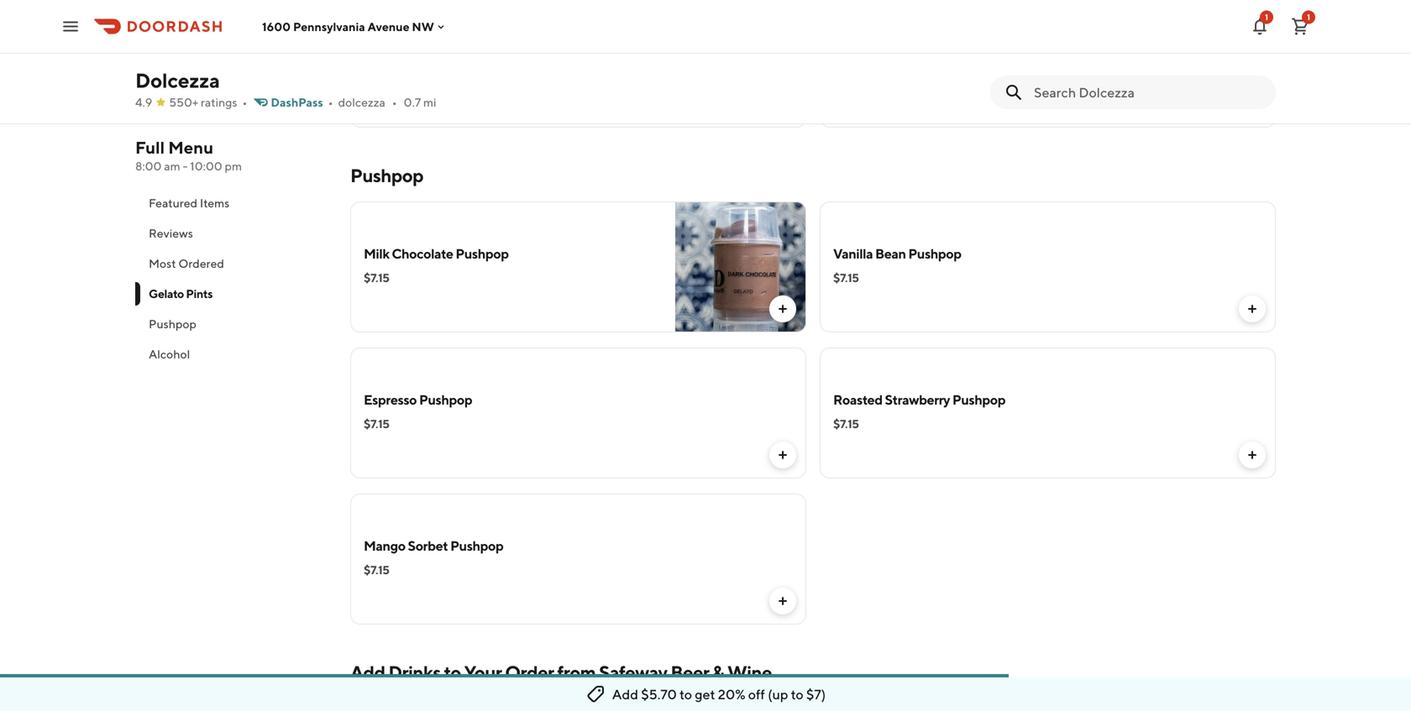 Task type: locate. For each thing, give the bounding box(es) containing it.
espresso pushpop
[[364, 392, 472, 408]]

mango
[[364, 538, 406, 554]]

1600 pennsylvania avenue nw button
[[262, 20, 448, 33]]

1 horizontal spatial add
[[612, 687, 639, 703]]

dashpass
[[271, 95, 323, 109]]

1 vertical spatial add
[[612, 687, 639, 703]]

king leo pint
[[834, 41, 913, 57]]

pint right leo
[[888, 41, 913, 57]]

$7.15 for espresso pushpop
[[364, 417, 390, 431]]

$7.15 down roasted
[[834, 417, 859, 431]]

ratings
[[201, 95, 237, 109]]

2 horizontal spatial •
[[392, 95, 397, 109]]

pushpop
[[350, 165, 424, 187], [456, 246, 509, 262], [909, 246, 962, 262], [149, 317, 197, 331], [419, 392, 472, 408], [953, 392, 1006, 408], [450, 538, 504, 554]]

$7.15 down espresso
[[364, 417, 390, 431]]

menu
[[168, 138, 214, 158]]

hot cocoa pint
[[364, 41, 454, 57]]

to for drinks
[[444, 662, 461, 684]]

1 1 from the left
[[1265, 12, 1269, 22]]

vanilla
[[834, 246, 873, 262]]

add
[[350, 662, 385, 684], [612, 687, 639, 703]]

wine
[[728, 662, 772, 684]]

1 horizontal spatial pint
[[888, 41, 913, 57]]

1 pint from the left
[[430, 41, 454, 57]]

2 • from the left
[[328, 95, 333, 109]]

• left dolcezza
[[328, 95, 333, 109]]

pint down nw
[[430, 41, 454, 57]]

add left drinks
[[350, 662, 385, 684]]

featured
[[149, 196, 198, 210]]

pushpop right strawberry
[[953, 392, 1006, 408]]

1 horizontal spatial to
[[680, 687, 692, 703]]

1 inside button
[[1307, 12, 1311, 22]]

$7.15 down mango at the left
[[364, 563, 390, 577]]

add item to cart image for roasted strawberry pushpop
[[1246, 449, 1260, 462]]

0.7
[[404, 95, 421, 109]]

to for $5.70
[[680, 687, 692, 703]]

1 horizontal spatial •
[[328, 95, 333, 109]]

pushpop button
[[135, 309, 330, 339]]

$7.15 down milk
[[364, 271, 390, 285]]

2 pint from the left
[[888, 41, 913, 57]]

roasted
[[834, 392, 883, 408]]

pint
[[430, 41, 454, 57], [888, 41, 913, 57]]

ordered
[[178, 257, 224, 271]]

to left '$7)'
[[791, 687, 804, 703]]

pint for king leo pint
[[888, 41, 913, 57]]

0 horizontal spatial pint
[[430, 41, 454, 57]]

bean
[[876, 246, 906, 262]]

add item to cart image
[[1246, 97, 1260, 111], [776, 302, 790, 316], [1246, 302, 1260, 316], [776, 449, 790, 462], [1246, 449, 1260, 462], [776, 595, 790, 608]]

2 1 from the left
[[1307, 12, 1311, 22]]

drinks
[[388, 662, 441, 684]]

gelato pints
[[149, 287, 213, 301]]

to
[[444, 662, 461, 684], [680, 687, 692, 703], [791, 687, 804, 703]]

pushpop right sorbet
[[450, 538, 504, 554]]

0 vertical spatial add
[[350, 662, 385, 684]]

strawberry
[[885, 392, 950, 408]]

1 horizontal spatial 1
[[1307, 12, 1311, 22]]

to left "get"
[[680, 687, 692, 703]]

1 right notification bell image
[[1307, 12, 1311, 22]]

am
[[164, 159, 180, 173]]

550+ ratings •
[[169, 95, 247, 109]]

• right ratings
[[242, 95, 247, 109]]

most
[[149, 257, 176, 271]]

•
[[242, 95, 247, 109], [328, 95, 333, 109], [392, 95, 397, 109]]

alcohol button
[[135, 339, 330, 370]]

0 horizontal spatial to
[[444, 662, 461, 684]]

featured items
[[149, 196, 230, 210]]

8:00
[[135, 159, 162, 173]]

your
[[464, 662, 502, 684]]

Item Search search field
[[1034, 83, 1263, 102]]

milk
[[364, 246, 390, 262]]

off
[[748, 687, 765, 703]]

0 horizontal spatial 1
[[1265, 12, 1269, 22]]

gelato
[[149, 287, 184, 301]]

$7.15 down vanilla
[[834, 271, 859, 285]]

add down safeway
[[612, 687, 639, 703]]

• for dolcezza • 0.7 mi
[[392, 95, 397, 109]]

notification bell image
[[1250, 16, 1270, 37]]

1 left 1 button
[[1265, 12, 1269, 22]]

&
[[713, 662, 724, 684]]

$7.15 for roasted strawberry pushpop
[[834, 417, 859, 431]]

to left your
[[444, 662, 461, 684]]

1 for notification bell image
[[1265, 12, 1269, 22]]

pushpop right chocolate
[[456, 246, 509, 262]]

items
[[200, 196, 230, 210]]

3 • from the left
[[392, 95, 397, 109]]

nw
[[412, 20, 434, 33]]

dolcezza
[[135, 68, 220, 92]]

1
[[1265, 12, 1269, 22], [1307, 12, 1311, 22]]

$7.15
[[364, 271, 390, 285], [834, 271, 859, 285], [364, 417, 390, 431], [834, 417, 859, 431], [364, 563, 390, 577]]

4.9
[[135, 95, 152, 109]]

espresso
[[364, 392, 417, 408]]

0 horizontal spatial add
[[350, 662, 385, 684]]

pushpop up alcohol
[[149, 317, 197, 331]]

add item to cart image for mango sorbet pushpop
[[776, 595, 790, 608]]

pm
[[225, 159, 242, 173]]

• left 0.7 on the left top
[[392, 95, 397, 109]]

$5.70
[[641, 687, 677, 703]]

0 horizontal spatial •
[[242, 95, 247, 109]]

from
[[557, 662, 596, 684]]

dolcezza
[[338, 95, 386, 109]]



Task type: vqa. For each thing, say whether or not it's contained in the screenshot.
delivery for Philippe the Original
no



Task type: describe. For each thing, give the bounding box(es) containing it.
avenue
[[368, 20, 410, 33]]

open menu image
[[60, 16, 81, 37]]

get
[[695, 687, 716, 703]]

pushpop right bean
[[909, 246, 962, 262]]

add for add drinks to your order from safeway beer & wine
[[350, 662, 385, 684]]

2 horizontal spatial to
[[791, 687, 804, 703]]

chocolate
[[392, 246, 453, 262]]

1 button
[[1284, 10, 1318, 43]]

alcohol
[[149, 347, 190, 361]]

mango sorbet pushpop
[[364, 538, 504, 554]]

$7.15 for milk chocolate pushpop
[[364, 271, 390, 285]]

safeway
[[599, 662, 668, 684]]

1 • from the left
[[242, 95, 247, 109]]

(up
[[768, 687, 789, 703]]

beer
[[671, 662, 710, 684]]

10:00
[[190, 159, 222, 173]]

dolcezza • 0.7 mi
[[338, 95, 437, 109]]

sorbet
[[408, 538, 448, 554]]

reviews button
[[135, 218, 330, 249]]

reviews
[[149, 226, 193, 240]]

-
[[183, 159, 188, 173]]

add item to cart image for espresso pushpop
[[776, 449, 790, 462]]

add $5.70 to get 20% off (up to $7)
[[612, 687, 826, 703]]

most ordered
[[149, 257, 224, 271]]

featured items button
[[135, 188, 330, 218]]

order
[[505, 662, 554, 684]]

hot
[[364, 41, 387, 57]]

delivered together with doubledash. image
[[599, 701, 614, 712]]

full menu 8:00 am - 10:00 pm
[[135, 138, 242, 173]]

pushpop down dolcezza • 0.7 mi in the left top of the page
[[350, 165, 424, 187]]

vanilla bean pushpop
[[834, 246, 962, 262]]

milk chocolate pushpop
[[364, 246, 509, 262]]

roasted strawberry pushpop
[[834, 392, 1006, 408]]

mi
[[423, 95, 437, 109]]

$7.15 for vanilla bean pushpop
[[834, 271, 859, 285]]

cocoa
[[389, 41, 427, 57]]

most ordered button
[[135, 249, 330, 279]]

20%
[[718, 687, 746, 703]]

1 for 1 items, open order cart icon
[[1307, 12, 1311, 22]]

$7)
[[807, 687, 826, 703]]

pennsylvania
[[293, 20, 365, 33]]

full
[[135, 138, 165, 158]]

550+
[[169, 95, 199, 109]]

pints
[[186, 287, 213, 301]]

1600 pennsylvania avenue nw
[[262, 20, 434, 33]]

$7.15 for mango sorbet pushpop
[[364, 563, 390, 577]]

pushpop right espresso
[[419, 392, 472, 408]]

1600
[[262, 20, 291, 33]]

pushpop inside button
[[149, 317, 197, 331]]

dashpass •
[[271, 95, 333, 109]]

add drinks to your order from safeway beer & wine
[[350, 662, 772, 684]]

add for add $5.70 to get 20% off (up to $7)
[[612, 687, 639, 703]]

king
[[834, 41, 861, 57]]

• for dashpass •
[[328, 95, 333, 109]]

1 items, open order cart image
[[1291, 16, 1311, 37]]

leo
[[864, 41, 886, 57]]

delivered together with doubledash. button
[[399, 700, 629, 712]]

pint for hot cocoa pint
[[430, 41, 454, 57]]

add item to cart image for vanilla bean pushpop
[[1246, 302, 1260, 316]]

milk chocolate pushpop image
[[676, 202, 807, 333]]



